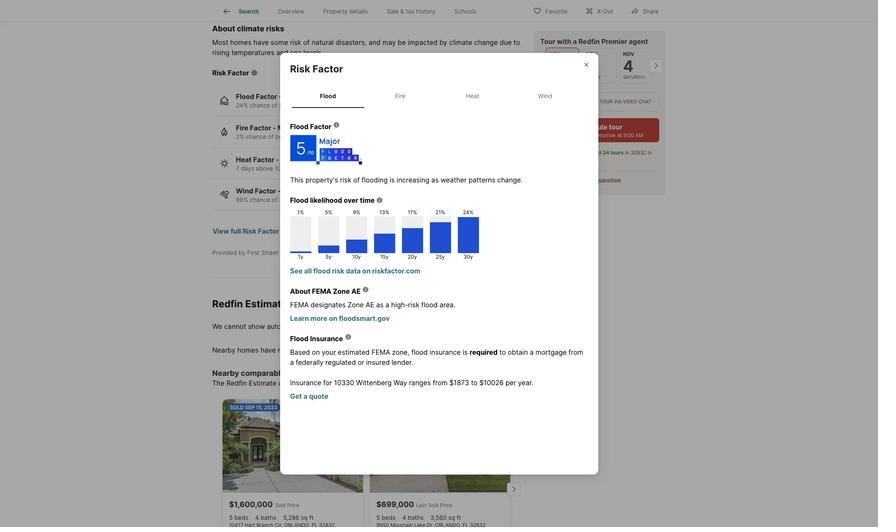 Task type: describe. For each thing, give the bounding box(es) containing it.
extreme for wind factor - extreme
[[283, 187, 310, 195]]

0 horizontal spatial and
[[276, 48, 288, 57]]

heat tab
[[437, 85, 509, 106]]

in the last 30 days
[[560, 150, 652, 163]]

insured
[[366, 358, 390, 367]]

regulated
[[326, 358, 356, 367]]

agents
[[577, 150, 593, 156]]

0 vertical spatial $1,600,000
[[400, 346, 439, 354]]

0 vertical spatial way
[[395, 298, 415, 310]]

flooding inside flood factor - major 24% chance of flooding in next 30 years
[[279, 102, 302, 109]]

of for major
[[272, 102, 277, 109]]

expected
[[289, 165, 315, 172]]

more
[[311, 314, 328, 323]]

a right the get
[[304, 392, 308, 400]]

homes for nearby
[[237, 346, 259, 354]]

have for some
[[254, 38, 269, 47]]

patterns
[[469, 176, 496, 184]]

$699,000 last sold price
[[377, 500, 452, 509]]

15y
[[380, 254, 389, 260]]

about for about climate risks
[[212, 24, 235, 33]]

5y
[[326, 254, 332, 260]]

heat factor - extreme 7 days above 108° expected this year, 23 days in 30 years
[[236, 155, 399, 172]]

property
[[323, 8, 348, 15]]

99%
[[236, 196, 248, 203]]

most homes have some risk of natural disasters, and may be impacted by climate change due to rising temperatures and sea levels.
[[212, 38, 520, 57]]

likelihood
[[310, 196, 342, 204]]

sold inside the "$1,600,000 sold price"
[[275, 502, 286, 509]]

tours
[[611, 150, 624, 156]]

baths for $1,600,000
[[261, 514, 276, 521]]

4 for $1,600,000
[[255, 514, 259, 521]]

zone for designates
[[348, 301, 364, 309]]

1 vertical spatial $699,000
[[377, 500, 414, 509]]

designates
[[311, 301, 346, 309]]

sold
[[230, 404, 244, 411]]

1y
[[298, 254, 303, 260]]

years inside heat factor - extreme 7 days above 108° expected this year, 23 days in 30 years
[[384, 165, 399, 172]]

15,
[[256, 404, 263, 411]]

zone for fema
[[333, 287, 350, 295]]

6
[[295, 379, 300, 387]]

2 vertical spatial and
[[386, 346, 398, 354]]

disasters,
[[336, 38, 367, 47]]

sq for $699,000
[[448, 514, 455, 521]]

increasing
[[397, 176, 430, 184]]

ae for fema
[[352, 287, 361, 295]]

0 vertical spatial estimate
[[245, 298, 287, 310]]

the
[[212, 379, 225, 387]]

1 vertical spatial is
[[463, 348, 468, 356]]

baths for $699,000
[[408, 514, 424, 521]]

redfin up cannot
[[212, 298, 243, 310]]

fire factor - moderate 2% chance of being in a wildfire in next 30 years
[[236, 124, 371, 140]]

- for heat
[[276, 155, 279, 164]]

5%
[[325, 209, 332, 215]]

0 horizontal spatial for
[[289, 298, 303, 310]]

1 horizontal spatial days
[[353, 165, 366, 172]]

10330 inside risk factor dialog
[[334, 378, 354, 387]]

value
[[324, 322, 341, 330]]

tomorrow
[[592, 132, 616, 139]]

flood tab
[[292, 85, 364, 106]]

factor inside flood factor - major 24% chance of flooding in next 30 years
[[256, 92, 277, 101]]

year.
[[518, 378, 534, 387]]

share
[[643, 7, 659, 15]]

x-out
[[597, 7, 613, 15]]

next inside wind factor - extreme 99% chance of strong winds in next 30 years
[[324, 196, 336, 203]]

beds for $699,000
[[382, 514, 396, 521]]

search
[[239, 8, 259, 15]]

risk factor element
[[290, 53, 353, 75]]

1 vertical spatial $1,600,000
[[229, 500, 273, 509]]

climate inside most homes have some risk of natural disasters, and may be impacted by climate change due to rising temperatures and sea levels.
[[449, 38, 472, 47]]

24% inside flood factor - major 24% chance of flooding in next 30 years
[[236, 102, 248, 109]]

next image
[[649, 59, 663, 72]]

nov 4 saturday
[[623, 51, 646, 80]]

2 horizontal spatial on
[[362, 267, 371, 275]]

change
[[474, 38, 498, 47]]

24% inside risk factor dialog
[[463, 209, 474, 215]]

0 vertical spatial between
[[321, 346, 349, 354]]

from inside to obtain a mortgage from a federally regulated or insured lender.
[[569, 348, 584, 356]]

sale & tax history tab
[[377, 1, 445, 22]]

impacted
[[408, 38, 438, 47]]

of inside most homes have some risk of natural disasters, and may be impacted by climate change due to rising temperatures and sea levels.
[[303, 38, 310, 47]]

get
[[290, 392, 302, 400]]

redfin up the nov 3 friday
[[579, 37, 600, 46]]

priced
[[368, 379, 388, 387]]

years inside fire factor - moderate 2% chance of being in a wildfire in next 30 years
[[356, 133, 371, 140]]

0 vertical spatial and
[[369, 38, 381, 47]]

history
[[416, 8, 436, 15]]

nearby for comparable
[[212, 369, 239, 377]]

high-
[[391, 301, 408, 309]]

1 horizontal spatial as
[[431, 176, 439, 184]]

- for fire
[[273, 124, 276, 132]]

ask a question link
[[578, 177, 621, 184]]

in inside flood factor - major 24% chance of flooding in next 30 years
[[304, 102, 308, 109]]

most
[[212, 38, 228, 47]]

0 vertical spatial insurance
[[310, 334, 343, 343]]

2 vertical spatial flood
[[412, 348, 428, 356]]

flooding inside risk factor dialog
[[362, 176, 388, 184]]

risk left the data
[[332, 267, 344, 275]]

0 vertical spatial fema
[[312, 287, 331, 295]]

favorite button
[[526, 2, 575, 19]]

2 horizontal spatial fema
[[372, 348, 390, 356]]

chance for flood
[[250, 102, 270, 109]]

view
[[213, 227, 229, 235]]

0 horizontal spatial days
[[241, 165, 254, 172]]

fire for fire
[[395, 92, 406, 99]]

above
[[256, 165, 273, 172]]

uses
[[278, 379, 293, 387]]

4 inside nov 4 saturday
[[623, 57, 634, 75]]

may
[[383, 38, 396, 47]]

we cannot show automated home-value estimates for this home.
[[212, 322, 420, 330]]

property details
[[323, 8, 368, 15]]

risk factor inside dialog
[[290, 63, 343, 75]]

next inside flood factor - major 24% chance of flooding in next 30 years
[[310, 102, 322, 109]]

sold
[[306, 346, 319, 354]]

learn
[[290, 314, 309, 323]]

Nov button
[[546, 47, 580, 84]]

nov 3 friday
[[586, 51, 601, 80]]

1 horizontal spatial this
[[387, 322, 399, 330]]

in inside in the last 30 days
[[648, 150, 652, 156]]

tour for tour via video chat
[[600, 99, 613, 105]]

way inside risk factor dialog
[[394, 378, 407, 387]]

this inside heat factor - extreme 7 days above 108° expected this year, 23 days in 30 years
[[317, 165, 327, 172]]

x-
[[597, 7, 603, 15]]

time
[[360, 196, 375, 204]]

1 vertical spatial flood
[[421, 301, 438, 309]]

nov inside "button"
[[549, 51, 560, 57]]

led
[[594, 150, 602, 156]]

redfin up the
[[560, 150, 575, 156]]

a left high-
[[386, 301, 389, 309]]

provided by first street foundation
[[212, 249, 311, 256]]

flood for flood insurance
[[290, 334, 309, 343]]

premier
[[602, 37, 627, 46]]

1 vertical spatial insurance
[[290, 378, 321, 387]]

last
[[416, 502, 427, 509]]

9:00
[[623, 132, 634, 139]]

learn more on floodsmart.gov
[[290, 314, 390, 323]]

sold inside $699,000 last sold price
[[428, 502, 439, 509]]

full
[[231, 227, 241, 235]]

to inside the 'nearby comparable homes the redfin estimate uses 6 recent nearby sales, priced between $699k to $1.6m.'
[[443, 379, 450, 387]]

3,560 sq ft
[[431, 514, 461, 521]]

tour
[[609, 123, 623, 131]]

nearby comparable homes the redfin estimate uses 6 recent nearby sales, priced between $699k to $1.6m.
[[212, 369, 473, 387]]

1 vertical spatial fema
[[290, 301, 309, 309]]

flood for flood factor - major 24% chance of flooding in next 30 years
[[236, 92, 254, 101]]

0 horizontal spatial is
[[390, 176, 395, 184]]

32832
[[631, 150, 647, 156]]

federally
[[296, 358, 324, 367]]

a right with
[[573, 37, 577, 46]]

wind for wind factor - extreme 99% chance of strong winds in next 30 years
[[236, 187, 253, 195]]

schools tab
[[445, 1, 486, 22]]

years inside flood factor - major 24% chance of flooding in next 30 years
[[333, 102, 348, 109]]

see
[[290, 267, 303, 275]]

chance for wind
[[250, 196, 270, 203]]

overview tab
[[268, 1, 314, 22]]

change.
[[497, 176, 523, 184]]

days inside in the last 30 days
[[587, 157, 598, 163]]

have for recently
[[261, 346, 276, 354]]

get a quote link
[[290, 392, 328, 400]]

factor down the levels. at the top left
[[313, 63, 343, 75]]

5 beds for $699,000
[[377, 514, 396, 521]]

ranges
[[409, 378, 431, 387]]

nearby for homes
[[212, 346, 236, 354]]

data
[[346, 267, 361, 275]]

next image
[[507, 482, 520, 496]]

at
[[617, 132, 622, 139]]

3,560
[[431, 514, 447, 521]]

factor inside wind factor - extreme 99% chance of strong winds in next 30 years
[[255, 187, 276, 195]]

extreme for heat factor - extreme
[[281, 155, 308, 164]]

ae for designates
[[366, 301, 374, 309]]

of for moderate
[[268, 133, 274, 140]]

your
[[322, 348, 336, 356]]

last
[[569, 157, 578, 163]]

schedule
[[577, 123, 608, 131]]

a inside fire factor - moderate 2% chance of being in a wildfire in next 30 years
[[299, 133, 303, 140]]

weather
[[441, 176, 467, 184]]

wildfire
[[304, 133, 325, 140]]

sales,
[[348, 379, 366, 387]]

factor down temperatures
[[228, 69, 249, 77]]

2 horizontal spatial for
[[376, 322, 385, 330]]

mortgage
[[536, 348, 567, 356]]

automated
[[267, 322, 302, 330]]

5 for $699,000
[[377, 514, 380, 521]]

heat for heat
[[466, 92, 479, 99]]

photo of 10417 hart branch cir, orlando, fl 32832 image
[[222, 399, 363, 493]]

fire for fire factor - moderate 2% chance of being in a wildfire in next 30 years
[[236, 124, 248, 132]]

30 inside flood factor - major 24% chance of flooding in next 30 years
[[324, 102, 331, 109]]

4 baths for $1,600,000
[[255, 514, 276, 521]]

a right obtain
[[530, 348, 534, 356]]

factor inside heat factor - extreme 7 days above 108° expected this year, 23 days in 30 years
[[253, 155, 275, 164]]

obtain
[[508, 348, 528, 356]]

redfin estimate for 10330 wittenberg way
[[212, 298, 415, 310]]

between inside the 'nearby comparable homes the redfin estimate uses 6 recent nearby sales, priced between $699k to $1.6m.'
[[390, 379, 418, 387]]

0 horizontal spatial as
[[376, 301, 384, 309]]

risk factor dialog
[[280, 53, 598, 474]]

0 vertical spatial flood
[[313, 267, 331, 275]]

street
[[261, 249, 278, 256]]

0 vertical spatial 10330
[[305, 298, 336, 310]]

in inside wind factor - extreme 99% chance of strong winds in next 30 years
[[317, 196, 322, 203]]

13%
[[380, 209, 389, 215]]

x-out button
[[578, 2, 620, 19]]



Task type: locate. For each thing, give the bounding box(es) containing it.
0 horizontal spatial from
[[433, 378, 448, 387]]

3 nov from the left
[[623, 51, 635, 57]]

baths
[[261, 514, 276, 521], [408, 514, 424, 521]]

wind down nov "button"
[[538, 92, 552, 99]]

1 horizontal spatial 5
[[377, 514, 380, 521]]

sale
[[387, 8, 399, 15]]

1 vertical spatial 10330
[[334, 378, 354, 387]]

in right "32832"
[[648, 150, 652, 156]]

0 horizontal spatial risk
[[212, 69, 226, 77]]

2 horizontal spatial 4
[[623, 57, 634, 75]]

insurance for 10330 wittenberg way ranges from $1873 to $10026 per year.
[[290, 378, 534, 387]]

nearby inside the 'nearby comparable homes the redfin estimate uses 6 recent nearby sales, priced between $699k to $1.6m.'
[[212, 369, 239, 377]]

fire inside tab
[[395, 92, 406, 99]]

1 horizontal spatial baths
[[408, 514, 424, 521]]

10330 down about fema zone ae
[[305, 298, 336, 310]]

baths down the "$1,600,000 sold price"
[[261, 514, 276, 521]]

to inside to obtain a mortgage from a federally regulated or insured lender.
[[500, 348, 506, 356]]

have inside most homes have some risk of natural disasters, and may be impacted by climate change due to rising temperatures and sea levels.
[[254, 38, 269, 47]]

report
[[281, 227, 301, 235]]

factor up "above"
[[253, 155, 275, 164]]

natural
[[312, 38, 334, 47]]

0 horizontal spatial risk factor
[[212, 69, 249, 77]]

days down led
[[587, 157, 598, 163]]

1 5 beds from the left
[[229, 514, 248, 521]]

is left increasing
[[390, 176, 395, 184]]

sq
[[301, 514, 308, 521], [448, 514, 455, 521]]

1 horizontal spatial from
[[569, 348, 584, 356]]

heat inside tab
[[466, 92, 479, 99]]

0 vertical spatial tab list
[[212, 0, 493, 22]]

30 inside wind factor - extreme 99% chance of strong winds in next 30 years
[[337, 196, 345, 203]]

1 vertical spatial tour
[[600, 99, 613, 105]]

photo of 9950 mountain lake dr, orlando, fl 32832 image
[[370, 399, 510, 493]]

year,
[[329, 165, 342, 172]]

tour inside tour via video chat list box
[[600, 99, 613, 105]]

factor left moderate
[[250, 124, 271, 132]]

1 horizontal spatial climate
[[449, 38, 472, 47]]

extreme inside wind factor - extreme 99% chance of strong winds in next 30 years
[[283, 187, 310, 195]]

- inside fire factor - moderate 2% chance of being in a wildfire in next 30 years
[[273, 124, 276, 132]]

have
[[254, 38, 269, 47], [261, 346, 276, 354]]

redfin right the the
[[226, 379, 247, 387]]

wind up 99%
[[236, 187, 253, 195]]

with
[[557, 37, 572, 46]]

risk
[[290, 63, 310, 75], [212, 69, 226, 77], [243, 227, 256, 235]]

risk inside button
[[243, 227, 256, 235]]

insurance up nearby homes have recently sold between $699,000 and $1,600,000 .
[[310, 334, 343, 343]]

being
[[275, 133, 291, 140]]

overview
[[278, 8, 304, 15]]

5 beds down $699,000 last sold price
[[377, 514, 396, 521]]

tab list containing search
[[212, 0, 493, 22]]

homes inside most homes have some risk of natural disasters, and may be impacted by climate change due to rising temperatures and sea levels.
[[230, 38, 252, 47]]

0 vertical spatial from
[[569, 348, 584, 356]]

ft
[[309, 514, 314, 521], [457, 514, 461, 521]]

factor inside button
[[258, 227, 279, 235]]

of inside wind factor - extreme 99% chance of strong winds in next 30 years
[[272, 196, 278, 203]]

nov for 3
[[586, 51, 597, 57]]

tab list inside risk factor dialog
[[290, 84, 588, 108]]

1 vertical spatial flooding
[[362, 176, 388, 184]]

recent
[[301, 379, 322, 387]]

from
[[569, 348, 584, 356], [433, 378, 448, 387]]

in inside heat factor - extreme 7 days above 108° expected this year, 23 days in 30 years
[[368, 165, 373, 172]]

of inside risk factor dialog
[[353, 176, 360, 184]]

price up "3,560 sq ft"
[[440, 502, 452, 509]]

1 5 from the left
[[229, 514, 233, 521]]

1 horizontal spatial wind
[[538, 92, 552, 99]]

0 vertical spatial as
[[431, 176, 439, 184]]

ft for $699,000
[[457, 514, 461, 521]]

next up 5%
[[324, 196, 336, 203]]

friday
[[586, 75, 601, 80]]

in up flood factor
[[304, 102, 308, 109]]

option
[[540, 92, 594, 111]]

0 horizontal spatial by
[[239, 249, 246, 256]]

tour via video chat list box
[[540, 92, 659, 111]]

for up learn
[[289, 298, 303, 310]]

30 inside fire factor - moderate 2% chance of being in a wildfire in next 30 years
[[347, 133, 354, 140]]

of up the levels. at the top left
[[303, 38, 310, 47]]

None button
[[583, 48, 617, 84], [620, 48, 654, 84], [583, 48, 617, 84], [620, 48, 654, 84]]

1 ft from the left
[[309, 514, 314, 521]]

homes inside the 'nearby comparable homes the redfin estimate uses 6 recent nearby sales, priced between $699k to $1.6m.'
[[287, 369, 312, 377]]

nearby
[[324, 379, 346, 387]]

nov for 4
[[623, 51, 635, 57]]

estimate inside the 'nearby comparable homes the redfin estimate uses 6 recent nearby sales, priced between $699k to $1.6m.'
[[249, 379, 277, 387]]

tour
[[540, 37, 555, 46], [600, 99, 613, 105]]

2 4 baths from the left
[[402, 514, 424, 521]]

property details tab
[[314, 1, 377, 22]]

1 vertical spatial for
[[376, 322, 385, 330]]

0 horizontal spatial $1,600,000
[[229, 500, 273, 509]]

4 for $699,000
[[402, 514, 406, 521]]

years inside wind factor - extreme 99% chance of strong winds in next 30 years
[[347, 196, 362, 203]]

1 horizontal spatial tour
[[600, 99, 613, 105]]

fire
[[395, 92, 406, 99], [236, 124, 248, 132]]

climate left change
[[449, 38, 472, 47]]

nov
[[549, 51, 560, 57], [586, 51, 597, 57], [623, 51, 635, 57]]

30 inside heat factor - extreme 7 days above 108° expected this year, 23 days in 30 years
[[375, 165, 382, 172]]

fire tab
[[364, 85, 437, 106]]

price inside $699,000 last sold price
[[440, 502, 452, 509]]

this left home. at the bottom
[[387, 322, 399, 330]]

based
[[290, 348, 310, 356]]

0 horizontal spatial between
[[321, 346, 349, 354]]

1 vertical spatial heat
[[236, 155, 252, 164]]

flood left area.
[[421, 301, 438, 309]]

2 vertical spatial chance
[[250, 196, 270, 203]]

nearby
[[212, 346, 236, 354], [212, 369, 239, 377]]

0 horizontal spatial tour
[[540, 37, 555, 46]]

4 down $699,000 last sold price
[[402, 514, 406, 521]]

1 horizontal spatial 5 beds
[[377, 514, 396, 521]]

2 sold from the left
[[428, 502, 439, 509]]

0 horizontal spatial nov
[[549, 51, 560, 57]]

chance inside fire factor - moderate 2% chance of being in a wildfire in next 30 years
[[246, 133, 266, 140]]

risk up sea
[[290, 38, 301, 47]]

tab list
[[212, 0, 493, 22], [290, 84, 588, 108]]

factor inside fire factor - moderate 2% chance of being in a wildfire in next 30 years
[[250, 124, 271, 132]]

of for extreme
[[272, 196, 278, 203]]

2 vertical spatial on
[[312, 348, 320, 356]]

out
[[603, 7, 613, 15]]

- up strong
[[278, 187, 281, 195]]

ft right 5,286
[[309, 514, 314, 521]]

on right the data
[[362, 267, 371, 275]]

0 horizontal spatial baths
[[261, 514, 276, 521]]

- for wind
[[278, 187, 281, 195]]

2 5 from the left
[[377, 514, 380, 521]]

in right 23 at the top of the page
[[368, 165, 373, 172]]

0 vertical spatial wittenberg
[[339, 298, 393, 310]]

0 horizontal spatial 24%
[[236, 102, 248, 109]]

2 5 beds from the left
[[377, 514, 396, 521]]

insurance up get a quote in the bottom left of the page
[[290, 378, 321, 387]]

wind factor - extreme 99% chance of strong winds in next 30 years
[[236, 187, 362, 203]]

5 down $699,000 last sold price
[[377, 514, 380, 521]]

30y
[[464, 254, 473, 260]]

about inside risk factor dialog
[[290, 287, 311, 295]]

2 nearby from the top
[[212, 369, 239, 377]]

quote
[[309, 392, 328, 400]]

tab list containing flood
[[290, 84, 588, 108]]

30
[[324, 102, 331, 109], [347, 133, 354, 140], [579, 157, 586, 163], [375, 165, 382, 172], [337, 196, 345, 203]]

on right the more
[[329, 314, 337, 323]]

for
[[289, 298, 303, 310], [376, 322, 385, 330], [323, 378, 332, 387]]

1 vertical spatial as
[[376, 301, 384, 309]]

1 4 baths from the left
[[255, 514, 276, 521]]

24% up 2%
[[236, 102, 248, 109]]

ae up "floodsmart.gov"
[[366, 301, 374, 309]]

question
[[596, 177, 621, 184]]

extreme
[[281, 155, 308, 164], [283, 187, 310, 195]]

1 vertical spatial have
[[261, 346, 276, 354]]

about climate risks
[[212, 24, 284, 33]]

provided
[[212, 249, 237, 256]]

1 beds from the left
[[234, 514, 248, 521]]

insurance
[[430, 348, 461, 356]]

wind for wind
[[538, 92, 552, 99]]

2 horizontal spatial nov
[[623, 51, 635, 57]]

2%
[[236, 133, 244, 140]]

flood inside flood tab
[[320, 92, 336, 99]]

0 horizontal spatial fema
[[290, 301, 309, 309]]

homes up 6
[[287, 369, 312, 377]]

a down recently
[[290, 358, 294, 367]]

1 baths from the left
[[261, 514, 276, 521]]

$1.6m.
[[452, 379, 473, 387]]

flooding up time
[[362, 176, 388, 184]]

1 vertical spatial homes
[[237, 346, 259, 354]]

0 vertical spatial tour
[[540, 37, 555, 46]]

in right the wildfire
[[326, 133, 331, 140]]

2 ft from the left
[[457, 514, 461, 521]]

risk inside most homes have some risk of natural disasters, and may be impacted by climate change due to rising temperatures and sea levels.
[[290, 38, 301, 47]]

1 horizontal spatial ft
[[457, 514, 461, 521]]

fema designates zone ae as a high-risk flood area.
[[290, 301, 456, 309]]

4 baths down the "$1,600,000 sold price"
[[255, 514, 276, 521]]

heat inside heat factor - extreme 7 days above 108° expected this year, 23 days in 30 years
[[236, 155, 252, 164]]

by
[[440, 38, 447, 47], [239, 249, 246, 256]]

0 horizontal spatial on
[[312, 348, 320, 356]]

0 horizontal spatial climate
[[237, 24, 264, 33]]

2 baths from the left
[[408, 514, 424, 521]]

have left recently
[[261, 346, 276, 354]]

between down lender. at the left bottom of page
[[390, 379, 418, 387]]

of inside fire factor - moderate 2% chance of being in a wildfire in next 30 years
[[268, 133, 274, 140]]

ft right 3,560
[[457, 514, 461, 521]]

of up being on the left top of page
[[272, 102, 277, 109]]

via
[[614, 99, 622, 105]]

estimate down comparable at the bottom
[[249, 379, 277, 387]]

between up regulated
[[321, 346, 349, 354]]

1 horizontal spatial risk factor
[[290, 63, 343, 75]]

about for about fema zone ae
[[290, 287, 311, 295]]

2 vertical spatial for
[[323, 378, 332, 387]]

heat for heat factor - extreme 7 days above 108° expected this year, 23 days in 30 years
[[236, 155, 252, 164]]

next inside fire factor - moderate 2% chance of being in a wildfire in next 30 years
[[333, 133, 345, 140]]

5 for $1,600,000
[[229, 514, 233, 521]]

to obtain a mortgage from a federally regulated or insured lender.
[[290, 348, 584, 367]]

0 horizontal spatial heat
[[236, 155, 252, 164]]

risk down sea
[[290, 63, 310, 75]]

in down moderate
[[293, 133, 298, 140]]

factor up the wildfire
[[310, 122, 332, 131]]

1 vertical spatial from
[[433, 378, 448, 387]]

chance
[[250, 102, 270, 109], [246, 133, 266, 140], [250, 196, 270, 203]]

beds for $1,600,000
[[234, 514, 248, 521]]

nov inside nov 4 saturday
[[623, 51, 635, 57]]

2 price from the left
[[440, 502, 452, 509]]

0 horizontal spatial about
[[212, 24, 235, 33]]

1 vertical spatial chance
[[246, 133, 266, 140]]

this
[[290, 176, 304, 184]]

on up federally
[[312, 348, 320, 356]]

0 horizontal spatial sq
[[301, 514, 308, 521]]

share button
[[624, 2, 666, 19]]

price inside the "$1,600,000 sold price"
[[287, 502, 299, 509]]

risk down 23 at the top of the page
[[340, 176, 352, 184]]

strong
[[279, 196, 297, 203]]

0 vertical spatial ae
[[352, 287, 361, 295]]

-
[[279, 92, 282, 101], [273, 124, 276, 132], [276, 155, 279, 164], [278, 187, 281, 195]]

1 horizontal spatial on
[[329, 314, 337, 323]]

0 vertical spatial 24%
[[236, 102, 248, 109]]

flood for flood likelihood over time
[[290, 196, 309, 204]]

2 horizontal spatial and
[[386, 346, 398, 354]]

- inside heat factor - extreme 7 days above 108° expected this year, 23 days in 30 years
[[276, 155, 279, 164]]

1 horizontal spatial sq
[[448, 514, 455, 521]]

next
[[556, 132, 567, 139]]

0 vertical spatial chance
[[250, 102, 270, 109]]

21%
[[436, 209, 445, 215]]

temperatures
[[232, 48, 275, 57]]

factor down "above"
[[255, 187, 276, 195]]

beds down the "$1,600,000 sold price"
[[234, 514, 248, 521]]

4 baths down $699,000 last sold price
[[402, 514, 424, 521]]

homes down the show
[[237, 346, 259, 354]]

flood for flood factor
[[290, 122, 309, 131]]

1 nov from the left
[[549, 51, 560, 57]]

wind inside "tab"
[[538, 92, 552, 99]]

redfin inside the 'nearby comparable homes the redfin estimate uses 6 recent nearby sales, priced between $699k to $1.6m.'
[[226, 379, 247, 387]]

as left high-
[[376, 301, 384, 309]]

0 horizontal spatial ae
[[352, 287, 361, 295]]

to right $1873
[[471, 378, 478, 387]]

1 horizontal spatial for
[[323, 378, 332, 387]]

to right the due
[[514, 38, 520, 47]]

to
[[514, 38, 520, 47], [500, 348, 506, 356], [471, 378, 478, 387], [443, 379, 450, 387]]

1 horizontal spatial 4
[[402, 514, 406, 521]]

nov down tour with a redfin premier agent
[[586, 51, 597, 57]]

1 horizontal spatial flooding
[[362, 176, 388, 184]]

tour left with
[[540, 37, 555, 46]]

ae
[[352, 287, 361, 295], [366, 301, 374, 309]]

saturday
[[623, 75, 646, 80]]

comparable
[[241, 369, 285, 377]]

by left first
[[239, 249, 246, 256]]

flood factor - major 24% chance of flooding in next 30 years
[[236, 92, 348, 109]]

next right the wildfire
[[333, 133, 345, 140]]

1 sq from the left
[[301, 514, 308, 521]]

heat
[[466, 92, 479, 99], [236, 155, 252, 164]]

in right tours in the top right of the page
[[625, 150, 629, 156]]

4 baths for $699,000
[[402, 514, 424, 521]]

10330
[[305, 298, 336, 310], [334, 378, 354, 387]]

fema up insured
[[372, 348, 390, 356]]

1 vertical spatial climate
[[449, 38, 472, 47]]

sold sep 15, 2023
[[230, 404, 277, 411]]

$10026
[[480, 378, 504, 387]]

25y
[[436, 254, 445, 260]]

2 sq from the left
[[448, 514, 455, 521]]

cannot
[[224, 322, 246, 330]]

30 inside in the last 30 days
[[579, 157, 586, 163]]

wittenberg up "floodsmart.gov"
[[339, 298, 393, 310]]

a right ask
[[591, 177, 594, 184]]

extreme up expected
[[281, 155, 308, 164]]

$699k
[[420, 379, 441, 387]]

10330 down regulated
[[334, 378, 354, 387]]

1 price from the left
[[287, 502, 299, 509]]

0 vertical spatial extreme
[[281, 155, 308, 164]]

2 vertical spatial homes
[[287, 369, 312, 377]]

be
[[398, 38, 406, 47]]

0 vertical spatial this
[[317, 165, 327, 172]]

2 vertical spatial next
[[324, 196, 336, 203]]

1 vertical spatial 24%
[[463, 209, 474, 215]]

flooding down "major"
[[279, 102, 302, 109]]

0 horizontal spatial 4
[[255, 514, 259, 521]]

0 horizontal spatial flooding
[[279, 102, 302, 109]]

risk up home. at the bottom
[[408, 301, 420, 309]]

redfin
[[579, 37, 600, 46], [560, 150, 575, 156], [212, 298, 243, 310], [226, 379, 247, 387]]

of
[[303, 38, 310, 47], [272, 102, 277, 109], [268, 133, 274, 140], [353, 176, 360, 184], [272, 196, 278, 203]]

chance for fire
[[246, 133, 266, 140]]

price up 5,286
[[287, 502, 299, 509]]

1 horizontal spatial price
[[440, 502, 452, 509]]

- for flood
[[279, 92, 282, 101]]

risk inside dialog
[[290, 63, 310, 75]]

and up lender. at the left bottom of page
[[386, 346, 398, 354]]

price
[[287, 502, 299, 509], [440, 502, 452, 509]]

extreme inside heat factor - extreme 7 days above 108° expected this year, 23 days in 30 years
[[281, 155, 308, 164]]

days right 7
[[241, 165, 254, 172]]

wind tab
[[509, 85, 581, 106]]

homes for most
[[230, 38, 252, 47]]

per
[[506, 378, 516, 387]]

and
[[369, 38, 381, 47], [276, 48, 288, 57], [386, 346, 398, 354]]

1 horizontal spatial sold
[[428, 502, 439, 509]]

as left weather
[[431, 176, 439, 184]]

learn more on floodsmart.gov link
[[290, 314, 390, 323]]

1 vertical spatial wind
[[236, 187, 253, 195]]

ft for $1,600,000
[[309, 514, 314, 521]]

1 vertical spatial ae
[[366, 301, 374, 309]]

3
[[586, 57, 596, 75]]

1 vertical spatial on
[[329, 314, 337, 323]]

4 down agent
[[623, 57, 634, 75]]

flood inside flood factor - major 24% chance of flooding in next 30 years
[[236, 92, 254, 101]]

by inside most homes have some risk of natural disasters, and may be impacted by climate change due to rising temperatures and sea levels.
[[440, 38, 447, 47]]

1 nearby from the top
[[212, 346, 236, 354]]

view full risk factor report button
[[212, 221, 301, 241]]

flood
[[320, 92, 336, 99], [236, 92, 254, 101], [290, 122, 309, 131], [290, 196, 309, 204], [290, 334, 309, 343]]

4
[[623, 57, 634, 75], [255, 514, 259, 521], [402, 514, 406, 521]]

.
[[439, 346, 441, 354]]

1 horizontal spatial beds
[[382, 514, 396, 521]]

wittenberg inside risk factor dialog
[[356, 378, 392, 387]]

about fema zone ae
[[290, 287, 361, 295]]

sq for $1,600,000
[[301, 514, 308, 521]]

to inside most homes have some risk of natural disasters, and may be impacted by climate change due to rising temperatures and sea levels.
[[514, 38, 520, 47]]

- left "major"
[[279, 92, 282, 101]]

0 vertical spatial is
[[390, 176, 395, 184]]

0 horizontal spatial ft
[[309, 514, 314, 521]]

1 horizontal spatial risk
[[243, 227, 256, 235]]

sold up 5,286
[[275, 502, 286, 509]]

redfin agents led 34 tours in 32832
[[560, 150, 647, 156]]

of inside flood factor - major 24% chance of flooding in next 30 years
[[272, 102, 277, 109]]

0 vertical spatial zone
[[333, 287, 350, 295]]

20y
[[408, 254, 417, 260]]

0 vertical spatial $699,000
[[351, 346, 384, 354]]

climate down search in the left top of the page
[[237, 24, 264, 33]]

flood for flood
[[320, 92, 336, 99]]

a down moderate
[[299, 133, 303, 140]]

factor left "major"
[[256, 92, 277, 101]]

0 vertical spatial next
[[310, 102, 322, 109]]

risk factor down rising
[[212, 69, 249, 77]]

1 horizontal spatial heat
[[466, 92, 479, 99]]

1 vertical spatial wittenberg
[[356, 378, 392, 387]]

0 vertical spatial have
[[254, 38, 269, 47]]

tour for tour with a redfin premier agent
[[540, 37, 555, 46]]

5
[[229, 514, 233, 521], [377, 514, 380, 521]]

this up "property's"
[[317, 165, 327, 172]]

tour left via
[[600, 99, 613, 105]]

way up home. at the bottom
[[395, 298, 415, 310]]

1 horizontal spatial is
[[463, 348, 468, 356]]

is left required
[[463, 348, 468, 356]]

nearby up the the
[[212, 369, 239, 377]]

zone up designates in the left of the page
[[333, 287, 350, 295]]

tour via video chat
[[600, 99, 651, 105]]

1 vertical spatial estimate
[[249, 379, 277, 387]]

fema up redfin estimate for 10330 wittenberg way
[[312, 287, 331, 295]]

for right recent in the left of the page
[[323, 378, 332, 387]]

24%
[[236, 102, 248, 109], [463, 209, 474, 215]]

- inside wind factor - extreme 99% chance of strong winds in next 30 years
[[278, 187, 281, 195]]

risk factor
[[290, 63, 343, 75], [212, 69, 249, 77]]

7
[[236, 165, 239, 172]]

2 nov from the left
[[586, 51, 597, 57]]

from left $1873
[[433, 378, 448, 387]]

flood right all
[[313, 267, 331, 275]]

flood right zone,
[[412, 348, 428, 356]]

2 beds from the left
[[382, 514, 396, 521]]

wind inside wind factor - extreme 99% chance of strong winds in next 30 years
[[236, 187, 253, 195]]

5 down the "$1,600,000 sold price"
[[229, 514, 233, 521]]

0 vertical spatial heat
[[466, 92, 479, 99]]

1 sold from the left
[[275, 502, 286, 509]]

1 horizontal spatial fema
[[312, 287, 331, 295]]

home.
[[401, 322, 420, 330]]

property's
[[306, 176, 338, 184]]

nov inside the nov 3 friday
[[586, 51, 597, 57]]

for inside risk factor dialog
[[323, 378, 332, 387]]

fema up learn
[[290, 301, 309, 309]]

fire inside fire factor - moderate 2% chance of being in a wildfire in next 30 years
[[236, 124, 248, 132]]

0 vertical spatial flooding
[[279, 102, 302, 109]]

5 beds for $1,600,000
[[229, 514, 248, 521]]

chance inside flood factor - major 24% chance of flooding in next 30 years
[[250, 102, 270, 109]]

chance inside wind factor - extreme 99% chance of strong winds in next 30 years
[[250, 196, 270, 203]]

1 horizontal spatial between
[[390, 379, 418, 387]]

- inside flood factor - major 24% chance of flooding in next 30 years
[[279, 92, 282, 101]]

0 vertical spatial climate
[[237, 24, 264, 33]]

1 vertical spatial tab list
[[290, 84, 588, 108]]

from right mortgage
[[569, 348, 584, 356]]

risk factor down the levels. at the top left
[[290, 63, 343, 75]]

1 vertical spatial fire
[[236, 124, 248, 132]]

1 vertical spatial between
[[390, 379, 418, 387]]

and down some at the top left
[[276, 48, 288, 57]]

flood up 1%
[[290, 196, 309, 204]]

24% right 21%
[[463, 209, 474, 215]]

beds down $699,000 last sold price
[[382, 514, 396, 521]]

1 vertical spatial next
[[333, 133, 345, 140]]



Task type: vqa. For each thing, say whether or not it's contained in the screenshot.
Homes inside the the Most homes have some risk of natural disasters, and may be impacted by climate change due to rising temperatures and sea levels.
yes



